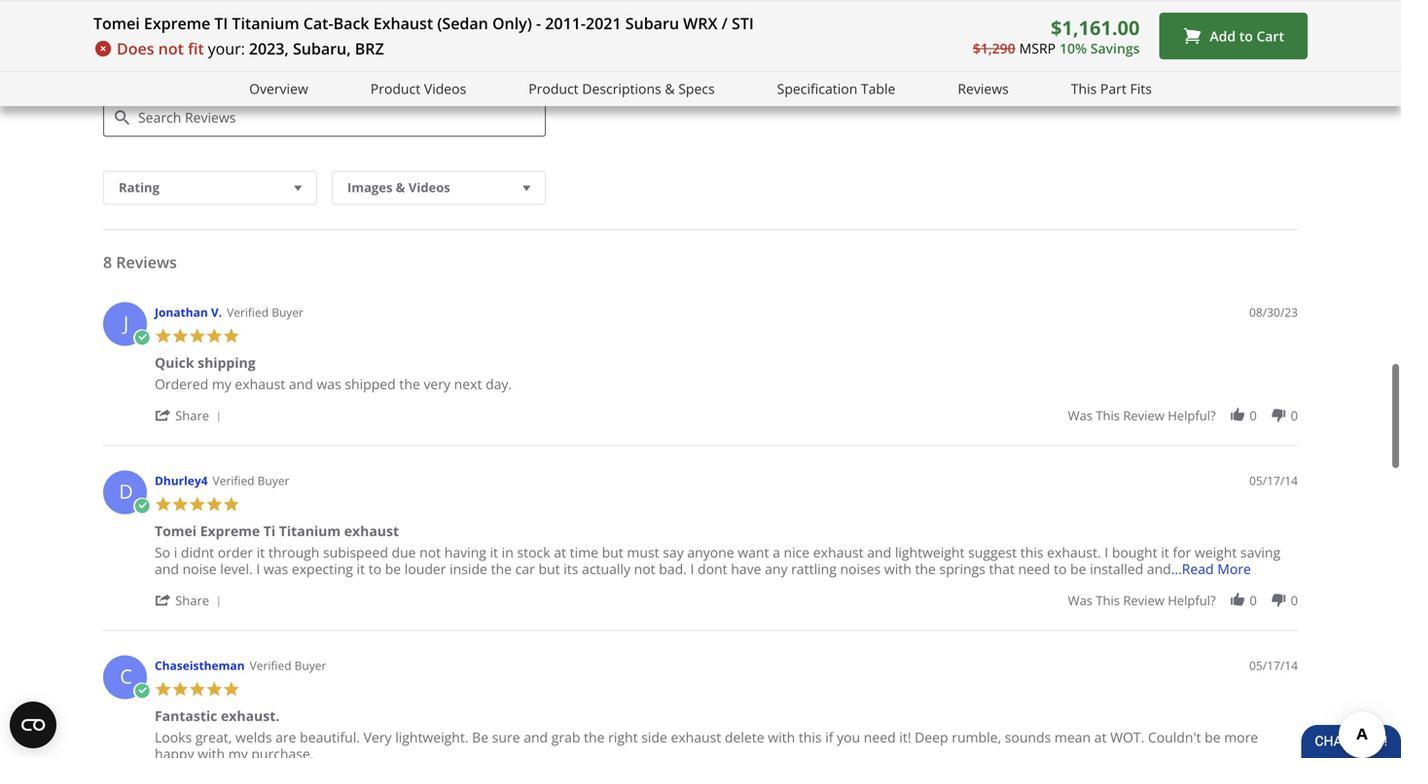 Task type: describe. For each thing, give the bounding box(es) containing it.
having
[[445, 543, 486, 561]]

circle checkmark image for d
[[133, 498, 150, 515]]

0 horizontal spatial with
[[198, 744, 225, 758]]

shipping
[[198, 353, 256, 372]]

exhaust. inside fantastic exhaust. looks great, welds are beautiful. very lightweight. be sure and grab the right side exhaust delete with this if you need it! deep rumble, sounds mean at wot. couldn't be more happy with my purchase.
[[221, 706, 280, 725]]

noise
[[183, 560, 217, 578]]

1 vertical spatial reviews
[[958, 79, 1009, 98]]

ti
[[214, 13, 228, 34]]

review date 05/17/14 element for d
[[1249, 472, 1298, 489]]

verified buyer heading for j
[[227, 304, 304, 321]]

images & videos element
[[332, 171, 546, 205]]

exhaust inside the quick shipping ordered my exhaust and was shipped the very next day.
[[235, 375, 285, 393]]

rating element
[[103, 171, 317, 205]]

filter reviews heading
[[103, 45, 1298, 83]]

...read more button
[[1171, 560, 1251, 578]]

tomei expreme ti titanium exhaust heading
[[155, 522, 399, 544]]

exhaust. inside so i didnt order it through subispeed due not having it in stock at time but must say anyone want a nice exhaust and lightweight suggest this exhaust. i bought it for weight saving and noise level. i was expecting it to be louder inside the car but its actually not bad. i dont have any rattling noises with the springs that need to be installed and
[[1047, 543, 1101, 561]]

chaseistheman
[[155, 657, 245, 673]]

share button for j
[[155, 406, 228, 424]]

weight
[[1195, 543, 1237, 561]]

very
[[364, 728, 392, 746]]

review date 05/17/14 element for c
[[1249, 657, 1298, 674]]

it right expecting
[[357, 560, 365, 578]]

the left 'car'
[[491, 560, 512, 578]]

time
[[570, 543, 598, 561]]

rattling
[[791, 560, 837, 578]]

overview
[[249, 79, 308, 98]]

helpful? for d
[[1168, 592, 1216, 609]]

with inside so i didnt order it through subispeed due not having it in stock at time but must say anyone want a nice exhaust and lightweight suggest this exhaust. i bought it for weight saving and noise level. i was expecting it to be louder inside the car but its actually not bad. i dont have any rattling noises with the springs that need to be installed and
[[884, 560, 912, 578]]

to inside button
[[1239, 27, 1253, 45]]

chaseistheman verified buyer
[[155, 657, 326, 673]]

subispeed
[[323, 543, 388, 561]]

day.
[[486, 375, 512, 393]]

magnifying glass image
[[115, 110, 129, 125]]

share image for j
[[155, 407, 172, 424]]

images & videos
[[347, 179, 450, 196]]

a
[[773, 543, 780, 561]]

vote down review by dhurley4 on 17 may 2014 image
[[1270, 592, 1287, 609]]

does not fit your: 2023, subaru, brz
[[117, 38, 384, 59]]

inside
[[450, 560, 487, 578]]

8 reviews
[[103, 252, 177, 272]]

dhurley4
[[155, 472, 208, 488]]

Rating Filter field
[[103, 171, 317, 205]]

review for j
[[1123, 407, 1165, 424]]

reviews link
[[958, 78, 1009, 100]]

exhaust inside fantastic exhaust. looks great, welds are beautiful. very lightweight. be sure and grab the right side exhaust delete with this if you need it! deep rumble, sounds mean at wot. couldn't be more happy with my purchase.
[[671, 728, 721, 746]]

car
[[515, 560, 535, 578]]

seperator image
[[213, 596, 225, 608]]

right
[[608, 728, 638, 746]]

great,
[[195, 728, 232, 746]]

side
[[641, 728, 667, 746]]

group for d
[[1068, 592, 1298, 609]]

-
[[536, 13, 541, 34]]

descriptions
[[582, 79, 661, 98]]

savings
[[1091, 39, 1140, 57]]

seperator image
[[213, 411, 225, 423]]

specification table link
[[777, 78, 896, 100]]

8
[[103, 252, 112, 272]]

dont
[[698, 560, 727, 578]]

10%
[[1060, 39, 1087, 57]]

bought
[[1112, 543, 1158, 561]]

helpful? for j
[[1168, 407, 1216, 424]]

exhaust inside heading
[[344, 522, 399, 540]]

the left springs
[[915, 560, 936, 578]]

2021
[[586, 13, 621, 34]]

0 vertical spatial buyer
[[272, 304, 304, 320]]

sounds
[[1005, 728, 1051, 746]]

for
[[1173, 543, 1191, 561]]

couldn't
[[1148, 728, 1201, 746]]

order
[[218, 543, 253, 561]]

was for d
[[1068, 592, 1093, 609]]

buyer for d
[[258, 472, 289, 488]]

grab
[[551, 728, 580, 746]]

that
[[989, 560, 1015, 578]]

springs
[[940, 560, 986, 578]]

brz
[[355, 38, 384, 59]]

installed
[[1090, 560, 1144, 578]]

verified buyer heading for c
[[250, 657, 326, 674]]

$1,161.00
[[1051, 14, 1140, 41]]

this part fits
[[1071, 79, 1152, 98]]

cat-
[[303, 13, 333, 34]]

need inside fantastic exhaust. looks great, welds are beautiful. very lightweight. be sure and grab the right side exhaust delete with this if you need it! deep rumble, sounds mean at wot. couldn't be more happy with my purchase.
[[864, 728, 896, 746]]

exhaust
[[373, 13, 433, 34]]

suggest
[[968, 543, 1017, 561]]

0 horizontal spatial to
[[368, 560, 382, 578]]

this inside fantastic exhaust. looks great, welds are beautiful. very lightweight. be sure and grab the right side exhaust delete with this if you need it! deep rumble, sounds mean at wot. couldn't be more happy with my purchase.
[[799, 728, 822, 746]]

subaru,
[[293, 38, 351, 59]]

2011-
[[545, 13, 586, 34]]

specs
[[678, 79, 715, 98]]

1 horizontal spatial not
[[420, 543, 441, 561]]

product for product descriptions & specs
[[529, 79, 579, 98]]

...read more
[[1171, 560, 1251, 578]]

its
[[564, 560, 578, 578]]

product videos link
[[371, 78, 466, 100]]

0 horizontal spatial i
[[256, 560, 260, 578]]

part
[[1100, 79, 1127, 98]]

quick
[[155, 353, 194, 372]]

rumble,
[[952, 728, 1001, 746]]

jonathan
[[155, 304, 208, 320]]

(sedan
[[437, 13, 488, 34]]

the inside fantastic exhaust. looks great, welds are beautiful. very lightweight. be sure and grab the right side exhaust delete with this if you need it! deep rumble, sounds mean at wot. couldn't be more happy with my purchase.
[[584, 728, 605, 746]]

add
[[1210, 27, 1236, 45]]

it!
[[899, 728, 911, 746]]

you
[[837, 728, 860, 746]]

overview link
[[249, 78, 308, 100]]

05/17/14 for d
[[1249, 472, 1298, 488]]

down triangle image for images & videos
[[518, 178, 535, 198]]

specification table
[[777, 79, 896, 98]]

noises
[[840, 560, 881, 578]]

2 horizontal spatial not
[[634, 560, 655, 578]]

must
[[627, 543, 659, 561]]

ordered
[[155, 375, 208, 393]]

product descriptions & specs link
[[529, 78, 715, 100]]

and inside the quick shipping ordered my exhaust and was shipped the very next day.
[[289, 375, 313, 393]]

through
[[268, 543, 320, 561]]

quick shipping heading
[[155, 353, 256, 376]]

product descriptions & specs
[[529, 79, 715, 98]]

product videos
[[371, 79, 466, 98]]

d
[[119, 478, 133, 505]]

only)
[[492, 13, 532, 34]]

was inside the quick shipping ordered my exhaust and was shipped the very next day.
[[317, 375, 341, 393]]

tomei expreme ti titanium exhaust
[[155, 522, 399, 540]]

fits
[[1130, 79, 1152, 98]]



Task type: locate. For each thing, give the bounding box(es) containing it.
be
[[385, 560, 401, 578], [1070, 560, 1086, 578], [1205, 728, 1221, 746]]

this
[[1071, 79, 1097, 98]]

2 down triangle image from the left
[[518, 178, 535, 198]]

purchase.
[[251, 744, 314, 758]]

product down 2011-
[[529, 79, 579, 98]]

1 review from the top
[[1123, 407, 1165, 424]]

and right sure
[[524, 728, 548, 746]]

1 horizontal spatial was
[[317, 375, 341, 393]]

exhaust. up welds
[[221, 706, 280, 725]]

2 was from the top
[[1068, 592, 1093, 609]]

exhaust right the nice
[[813, 543, 864, 561]]

1 05/17/14 from the top
[[1249, 472, 1298, 488]]

circle checkmark image for j
[[133, 329, 150, 346]]

more
[[1224, 728, 1258, 746]]

share left seperator icon
[[175, 592, 209, 609]]

ti
[[263, 522, 276, 540]]

was this review helpful? left vote up review by jonathan v. on 30 aug 2023 "icon"
[[1068, 407, 1216, 424]]

verified for d
[[213, 472, 254, 488]]

the inside the quick shipping ordered my exhaust and was shipped the very next day.
[[399, 375, 420, 393]]

1 share from the top
[[175, 407, 209, 424]]

verified buyer heading right "v."
[[227, 304, 304, 321]]

titanium
[[232, 13, 299, 34], [279, 522, 341, 540]]

0 vertical spatial verified buyer heading
[[227, 304, 304, 321]]

videos right images
[[409, 179, 450, 196]]

share left seperator image
[[175, 407, 209, 424]]

be
[[472, 728, 489, 746]]

1 horizontal spatial exhaust.
[[1047, 543, 1101, 561]]

but right time
[[602, 543, 624, 561]]

2 vertical spatial verified buyer heading
[[250, 657, 326, 674]]

exhaust right side at the left of the page
[[671, 728, 721, 746]]

review down installed
[[1123, 592, 1165, 609]]

videos
[[424, 79, 466, 98], [409, 179, 450, 196]]

2 group from the top
[[1068, 592, 1298, 609]]

0 right vote up review by dhurley4 on 17 may 2014 icon
[[1250, 592, 1257, 609]]

1 vertical spatial &
[[396, 179, 405, 196]]

expreme up fit
[[144, 13, 210, 34]]

0 vertical spatial my
[[212, 375, 231, 393]]

looks
[[155, 728, 192, 746]]

the
[[399, 375, 420, 393], [491, 560, 512, 578], [915, 560, 936, 578], [584, 728, 605, 746]]

and inside fantastic exhaust. looks great, welds are beautiful. very lightweight. be sure and grab the right side exhaust delete with this if you need it! deep rumble, sounds mean at wot. couldn't be more happy with my purchase.
[[524, 728, 548, 746]]

0 vertical spatial verified
[[227, 304, 269, 320]]

2 vertical spatial buyer
[[295, 657, 326, 673]]

1 group from the top
[[1068, 407, 1298, 424]]

review date 05/17/14 element down vote down review by dhurley4 on 17 may 2014 "icon"
[[1249, 657, 1298, 674]]

and left for
[[1147, 560, 1171, 578]]

share for j
[[175, 407, 209, 424]]

i
[[1105, 543, 1109, 561], [256, 560, 260, 578], [690, 560, 694, 578]]

0 vertical spatial share
[[175, 407, 209, 424]]

exhaust. left bought
[[1047, 543, 1101, 561]]

be left more
[[1205, 728, 1221, 746]]

...read
[[1171, 560, 1214, 578]]

1 vertical spatial verified buyer heading
[[213, 472, 289, 489]]

and left noise
[[155, 560, 179, 578]]

verified right chaseistheman
[[250, 657, 291, 673]]

2 horizontal spatial be
[[1205, 728, 1221, 746]]

wot.
[[1110, 728, 1145, 746]]

1 vertical spatial group
[[1068, 592, 1298, 609]]

very
[[424, 375, 451, 393]]

1 vertical spatial buyer
[[258, 472, 289, 488]]

msrp
[[1019, 39, 1056, 57]]

expreme inside tomei expreme ti titanium exhaust heading
[[200, 522, 260, 540]]

but left its
[[539, 560, 560, 578]]

reviews for 8 reviews
[[116, 252, 177, 272]]

down triangle image
[[289, 178, 307, 198], [518, 178, 535, 198]]

star image
[[155, 327, 172, 344], [189, 327, 206, 344], [155, 496, 172, 513], [172, 496, 189, 513], [189, 496, 206, 513], [206, 496, 223, 513], [155, 681, 172, 698]]

helpful? down ...read
[[1168, 592, 1216, 609]]

2 circle checkmark image from the top
[[133, 498, 150, 515]]

product inside "link"
[[529, 79, 579, 98]]

this part fits link
[[1071, 78, 1152, 100]]

1 vertical spatial 05/17/14
[[1249, 657, 1298, 673]]

helpful? left vote up review by jonathan v. on 30 aug 2023 "icon"
[[1168, 407, 1216, 424]]

tomei for tomei expreme ti titanium exhaust
[[155, 522, 197, 540]]

my down fantastic exhaust. heading
[[228, 744, 248, 758]]

titanium for ti
[[279, 522, 341, 540]]

2 horizontal spatial with
[[884, 560, 912, 578]]

shipped
[[345, 375, 396, 393]]

1 vertical spatial was
[[264, 560, 288, 578]]

review date 05/17/14 element
[[1249, 472, 1298, 489], [1249, 657, 1298, 674]]

lightweight
[[895, 543, 965, 561]]

1 horizontal spatial need
[[1018, 560, 1050, 578]]

0 vertical spatial expreme
[[144, 13, 210, 34]]

any
[[765, 560, 788, 578]]

0 vertical spatial need
[[1018, 560, 1050, 578]]

review for d
[[1123, 592, 1165, 609]]

c
[[120, 663, 132, 689]]

1 was from the top
[[1068, 407, 1093, 424]]

share image down ordered
[[155, 407, 172, 424]]

reviews right 8
[[116, 252, 177, 272]]

0 vertical spatial share image
[[155, 407, 172, 424]]

verified
[[227, 304, 269, 320], [213, 472, 254, 488], [250, 657, 291, 673]]

and left lightweight
[[867, 543, 892, 561]]

0 vertical spatial was
[[317, 375, 341, 393]]

at left time
[[554, 543, 566, 561]]

2 product from the left
[[529, 79, 579, 98]]

i
[[174, 543, 177, 561]]

1 share button from the top
[[155, 406, 228, 424]]

1 horizontal spatial i
[[690, 560, 694, 578]]

vote up review by dhurley4 on 17 may 2014 image
[[1229, 592, 1246, 609]]

review date 05/17/14 element down vote down review by jonathan v. on 30 aug 2023 icon
[[1249, 472, 1298, 489]]

down triangle image inside rating field
[[289, 178, 307, 198]]

wrx
[[683, 13, 718, 34]]

i right 'level.'
[[256, 560, 260, 578]]

0 vertical spatial at
[[554, 543, 566, 561]]

need
[[1018, 560, 1050, 578], [864, 728, 896, 746]]

at inside fantastic exhaust. looks great, welds are beautiful. very lightweight. be sure and grab the right side exhaust delete with this if you need it! deep rumble, sounds mean at wot. couldn't be more happy with my purchase.
[[1094, 728, 1107, 746]]

verified buyer heading up are
[[250, 657, 326, 674]]

reviews inside heading
[[146, 45, 207, 66]]

2 share image from the top
[[155, 592, 172, 609]]

saving
[[1241, 543, 1281, 561]]

0 horizontal spatial &
[[396, 179, 405, 196]]

$1,290
[[973, 39, 1016, 57]]

0 right vote down review by jonathan v. on 30 aug 2023 icon
[[1291, 407, 1298, 424]]

back
[[333, 13, 369, 34]]

1 vertical spatial helpful?
[[1168, 592, 1216, 609]]

tab panel containing j
[[93, 292, 1308, 758]]

tab list
[[103, 0, 272, 23]]

reviews down $1,290
[[958, 79, 1009, 98]]

05/17/14 for c
[[1249, 657, 1298, 673]]

it down ti
[[257, 543, 265, 561]]

with down fantastic exhaust. heading
[[198, 744, 225, 758]]

but
[[602, 543, 624, 561], [539, 560, 560, 578]]

was
[[1068, 407, 1093, 424], [1068, 592, 1093, 609]]

share button down noise
[[155, 591, 228, 609]]

table
[[861, 79, 896, 98]]

buyer
[[272, 304, 304, 320], [258, 472, 289, 488], [295, 657, 326, 673]]

1 vertical spatial at
[[1094, 728, 1107, 746]]

vote down review by jonathan v. on 30 aug 2023 image
[[1270, 407, 1287, 424]]

exhaust up subispeed
[[344, 522, 399, 540]]

titanium inside heading
[[279, 522, 341, 540]]

lightweight.
[[395, 728, 469, 746]]

bad.
[[659, 560, 687, 578]]

fantastic
[[155, 706, 217, 725]]

1 down triangle image from the left
[[289, 178, 307, 198]]

0
[[1250, 407, 1257, 424], [1291, 407, 1298, 424], [1250, 592, 1257, 609], [1291, 592, 1298, 609]]

product
[[371, 79, 421, 98], [529, 79, 579, 98]]

1 vertical spatial my
[[228, 744, 248, 758]]

was this review helpful? for d
[[1068, 592, 1216, 609]]

was inside so i didnt order it through subispeed due not having it in stock at time but must say anyone want a nice exhaust and lightweight suggest this exhaust. i bought it for weight saving and noise level. i was expecting it to be louder inside the car but its actually not bad. i dont have any rattling noises with the springs that need to be installed and
[[264, 560, 288, 578]]

1 review date 05/17/14 element from the top
[[1249, 472, 1298, 489]]

0 horizontal spatial product
[[371, 79, 421, 98]]

1 vertical spatial expreme
[[200, 522, 260, 540]]

reviews for filter reviews
[[146, 45, 207, 66]]

down triangle image inside images & videos filter field
[[518, 178, 535, 198]]

1 helpful? from the top
[[1168, 407, 1216, 424]]

0 vertical spatial &
[[665, 79, 675, 98]]

this inside so i didnt order it through subispeed due not having it in stock at time but must say anyone want a nice exhaust and lightweight suggest this exhaust. i bought it for weight saving and noise level. i was expecting it to be louder inside the car but its actually not bad. i dont have any rattling noises with the springs that need to be installed and
[[1020, 543, 1044, 561]]

the right grab on the left
[[584, 728, 605, 746]]

0 vertical spatial was
[[1068, 407, 1093, 424]]

1 vertical spatial need
[[864, 728, 896, 746]]

share button
[[155, 406, 228, 424], [155, 591, 228, 609]]

exhaust inside so i didnt order it through subispeed due not having it in stock at time but must say anyone want a nice exhaust and lightweight suggest this exhaust. i bought it for weight saving and noise level. i was expecting it to be louder inside the car but its actually not bad. i dont have any rattling noises with the springs that need to be installed and
[[813, 543, 864, 561]]

05/17/14 down vote down review by dhurley4 on 17 may 2014 "icon"
[[1249, 657, 1298, 673]]

2023,
[[249, 38, 289, 59]]

tomei up the i
[[155, 522, 197, 540]]

verified right dhurley4
[[213, 472, 254, 488]]

and left shipped
[[289, 375, 313, 393]]

need left it!
[[864, 728, 896, 746]]

was down tomei expreme ti titanium exhaust heading
[[264, 560, 288, 578]]

0 vertical spatial helpful?
[[1168, 407, 1216, 424]]

was this review helpful? down installed
[[1068, 592, 1216, 609]]

want
[[738, 543, 769, 561]]

verified buyer heading
[[227, 304, 304, 321], [213, 472, 289, 489], [250, 657, 326, 674]]

0 horizontal spatial exhaust.
[[221, 706, 280, 725]]

at inside so i didnt order it through subispeed due not having it in stock at time but must say anyone want a nice exhaust and lightweight suggest this exhaust. i bought it for weight saving and noise level. i was expecting it to be louder inside the car but its actually not bad. i dont have any rattling noises with the springs that need to be installed and
[[554, 543, 566, 561]]

vote up review by jonathan v. on 30 aug 2023 image
[[1229, 407, 1246, 424]]

dhurley4 verified buyer
[[155, 472, 289, 488]]

my down shipping
[[212, 375, 231, 393]]

0 horizontal spatial down triangle image
[[289, 178, 307, 198]]

are
[[276, 728, 296, 746]]

1 was this review helpful? from the top
[[1068, 407, 1216, 424]]

exhaust
[[235, 375, 285, 393], [344, 522, 399, 540], [813, 543, 864, 561], [671, 728, 721, 746]]

more
[[1218, 560, 1251, 578]]

tab panel
[[93, 292, 1308, 758]]

fantastic exhaust. looks great, welds are beautiful. very lightweight. be sure and grab the right side exhaust delete with this if you need it! deep rumble, sounds mean at wot. couldn't be more happy with my purchase.
[[155, 706, 1258, 758]]

1 horizontal spatial be
[[1070, 560, 1086, 578]]

j
[[123, 309, 129, 336]]

0 vertical spatial group
[[1068, 407, 1298, 424]]

be left louder
[[385, 560, 401, 578]]

videos down (sedan
[[424, 79, 466, 98]]

& right images
[[396, 179, 405, 196]]

stock
[[517, 543, 550, 561]]

1 vertical spatial titanium
[[279, 522, 341, 540]]

the left very
[[399, 375, 420, 393]]

open widget image
[[10, 702, 56, 748]]

quick shipping ordered my exhaust and was shipped the very next day.
[[155, 353, 512, 393]]

& inside field
[[396, 179, 405, 196]]

tomei expreme ti titanium cat-back exhaust (sedan only) - 2011-2021 subaru wrx / sti
[[93, 13, 754, 34]]

1 share image from the top
[[155, 407, 172, 424]]

1 vertical spatial circle checkmark image
[[133, 498, 150, 515]]

fit
[[188, 38, 204, 59]]

2 was this review helpful? from the top
[[1068, 592, 1216, 609]]

2 share button from the top
[[155, 591, 228, 609]]

fantastic exhaust. heading
[[155, 706, 280, 729]]

1 horizontal spatial at
[[1094, 728, 1107, 746]]

titanium up 2023,
[[232, 13, 299, 34]]

2 horizontal spatial to
[[1239, 27, 1253, 45]]

2 review from the top
[[1123, 592, 1165, 609]]

circle checkmark image right d on the bottom left of the page
[[133, 498, 150, 515]]

need right that
[[1018, 560, 1050, 578]]

05/17/14 down vote down review by jonathan v. on 30 aug 2023 icon
[[1249, 472, 1298, 488]]

1 horizontal spatial tomei
[[155, 522, 197, 540]]

1 vertical spatial review
[[1123, 592, 1165, 609]]

1 vertical spatial exhaust.
[[221, 706, 280, 725]]

didnt
[[181, 543, 214, 561]]

share image
[[155, 407, 172, 424], [155, 592, 172, 609]]

circle checkmark image
[[133, 329, 150, 346], [133, 498, 150, 515]]

0 vertical spatial review
[[1123, 407, 1165, 424]]

expreme for ti
[[200, 522, 260, 540]]

1 vertical spatial review date 05/17/14 element
[[1249, 657, 1298, 674]]

0 vertical spatial review date 05/17/14 element
[[1249, 472, 1298, 489]]

Images & Videos Filter field
[[332, 171, 546, 205]]

i left bought
[[1105, 543, 1109, 561]]

1 vertical spatial tomei
[[155, 522, 197, 540]]

was left shipped
[[317, 375, 341, 393]]

0 vertical spatial was this review helpful?
[[1068, 407, 1216, 424]]

0 horizontal spatial tomei
[[93, 13, 140, 34]]

verified buyer heading up ti
[[213, 472, 289, 489]]

0 vertical spatial exhaust.
[[1047, 543, 1101, 561]]

in
[[502, 543, 514, 561]]

this
[[1096, 407, 1120, 424], [1020, 543, 1044, 561], [1096, 592, 1120, 609], [799, 728, 822, 746]]

be left installed
[[1070, 560, 1086, 578]]

sti
[[732, 13, 754, 34]]

0 horizontal spatial was
[[264, 560, 288, 578]]

welds
[[236, 728, 272, 746]]

product down brz
[[371, 79, 421, 98]]

buyer right "v."
[[272, 304, 304, 320]]

2 vertical spatial verified
[[250, 657, 291, 673]]

2 share from the top
[[175, 592, 209, 609]]

was for j
[[1068, 407, 1093, 424]]

does
[[117, 38, 154, 59]]

review left vote up review by jonathan v. on 30 aug 2023 "icon"
[[1123, 407, 1165, 424]]

1 vertical spatial was
[[1068, 592, 1093, 609]]

reviews left your:
[[146, 45, 207, 66]]

1 vertical spatial share
[[175, 592, 209, 609]]

/
[[722, 13, 728, 34]]

1 horizontal spatial to
[[1054, 560, 1067, 578]]

need inside so i didnt order it through subispeed due not having it in stock at time but must say anyone want a nice exhaust and lightweight suggest this exhaust. i bought it for weight saving and noise level. i was expecting it to be louder inside the car but its actually not bad. i dont have any rattling noises with the springs that need to be installed and
[[1018, 560, 1050, 578]]

not left fit
[[158, 38, 184, 59]]

1 circle checkmark image from the top
[[133, 329, 150, 346]]

1 vertical spatial share button
[[155, 591, 228, 609]]

0 horizontal spatial need
[[864, 728, 896, 746]]

1 product from the left
[[371, 79, 421, 98]]

buyer up the beautiful. at the bottom left
[[295, 657, 326, 673]]

expreme up order
[[200, 522, 260, 540]]

verified buyer heading for d
[[213, 472, 289, 489]]

verified right "v."
[[227, 304, 269, 320]]

tomei inside heading
[[155, 522, 197, 540]]

review date 08/30/23 element
[[1249, 304, 1298, 321]]

not left bad.
[[634, 560, 655, 578]]

1 horizontal spatial but
[[602, 543, 624, 561]]

2 vertical spatial reviews
[[116, 252, 177, 272]]

titanium for ti
[[232, 13, 299, 34]]

with right noises
[[884, 560, 912, 578]]

product for product videos
[[371, 79, 421, 98]]

0 horizontal spatial at
[[554, 543, 566, 561]]

sure
[[492, 728, 520, 746]]

my inside the quick shipping ordered my exhaust and was shipped the very next day.
[[212, 375, 231, 393]]

was this review helpful? for j
[[1068, 407, 1216, 424]]

i right bad.
[[690, 560, 694, 578]]

2 05/17/14 from the top
[[1249, 657, 1298, 673]]

share button down ordered
[[155, 406, 228, 424]]

buyer up tomei expreme ti titanium exhaust
[[258, 472, 289, 488]]

tomei for tomei expreme ti titanium cat-back exhaust (sedan only) - 2011-2021 subaru wrx / sti
[[93, 13, 140, 34]]

to right "add"
[[1239, 27, 1253, 45]]

my inside fantastic exhaust. looks great, welds are beautiful. very lightweight. be sure and grab the right side exhaust delete with this if you need it! deep rumble, sounds mean at wot. couldn't be more happy with my purchase.
[[228, 744, 248, 758]]

group
[[1068, 407, 1298, 424], [1068, 592, 1298, 609]]

be inside fantastic exhaust. looks great, welds are beautiful. very lightweight. be sure and grab the right side exhaust delete with this if you need it! deep rumble, sounds mean at wot. couldn't be more happy with my purchase.
[[1205, 728, 1221, 746]]

0 vertical spatial videos
[[424, 79, 466, 98]]

0 vertical spatial titanium
[[232, 13, 299, 34]]

verified for c
[[250, 657, 291, 673]]

0 horizontal spatial but
[[539, 560, 560, 578]]

helpful?
[[1168, 407, 1216, 424], [1168, 592, 1216, 609]]

mean
[[1055, 728, 1091, 746]]

buyer for c
[[295, 657, 326, 673]]

subaru
[[625, 13, 679, 34]]

tomei up does
[[93, 13, 140, 34]]

titanium up through
[[279, 522, 341, 540]]

share image down so
[[155, 592, 172, 609]]

0 horizontal spatial be
[[385, 560, 401, 578]]

it left for
[[1161, 543, 1169, 561]]

0 horizontal spatial not
[[158, 38, 184, 59]]

circle checkmark image
[[133, 683, 150, 700]]

0 vertical spatial tomei
[[93, 13, 140, 34]]

1 vertical spatial share image
[[155, 592, 172, 609]]

at left wot.
[[1094, 728, 1107, 746]]

cart
[[1257, 27, 1284, 45]]

Search Reviews search field
[[103, 98, 546, 137]]

it left in
[[490, 543, 498, 561]]

1 vertical spatial videos
[[409, 179, 450, 196]]

videos inside field
[[409, 179, 450, 196]]

review
[[1123, 407, 1165, 424], [1123, 592, 1165, 609]]

0 vertical spatial circle checkmark image
[[133, 329, 150, 346]]

to left installed
[[1054, 560, 1067, 578]]

due
[[392, 543, 416, 561]]

0 vertical spatial share button
[[155, 406, 228, 424]]

1 horizontal spatial with
[[768, 728, 795, 746]]

1 horizontal spatial &
[[665, 79, 675, 98]]

next
[[454, 375, 482, 393]]

expreme for ti
[[144, 13, 210, 34]]

have
[[731, 560, 761, 578]]

if
[[825, 728, 833, 746]]

happy
[[155, 744, 194, 758]]

to left due
[[368, 560, 382, 578]]

group for j
[[1068, 407, 1298, 424]]

share for d
[[175, 592, 209, 609]]

share button for d
[[155, 591, 228, 609]]

my
[[212, 375, 231, 393], [228, 744, 248, 758]]

& left the specs
[[665, 79, 675, 98]]

with right delete
[[768, 728, 795, 746]]

& inside "link"
[[665, 79, 675, 98]]

not right due
[[420, 543, 441, 561]]

was
[[317, 375, 341, 393], [264, 560, 288, 578]]

2 review date 05/17/14 element from the top
[[1249, 657, 1298, 674]]

rating
[[119, 179, 160, 196]]

1 vertical spatial verified
[[213, 472, 254, 488]]

0 vertical spatial reviews
[[146, 45, 207, 66]]

1 vertical spatial was this review helpful?
[[1068, 592, 1216, 609]]

deep
[[915, 728, 948, 746]]

0 right vote up review by jonathan v. on 30 aug 2023 "icon"
[[1250, 407, 1257, 424]]

$1,161.00 $1,290 msrp 10% savings
[[973, 14, 1140, 57]]

circle checkmark image right j
[[133, 329, 150, 346]]

0 vertical spatial 05/17/14
[[1249, 472, 1298, 488]]

1 horizontal spatial down triangle image
[[518, 178, 535, 198]]

exhaust down shipping
[[235, 375, 285, 393]]

2 horizontal spatial i
[[1105, 543, 1109, 561]]

0 right vote down review by dhurley4 on 17 may 2014 "icon"
[[1291, 592, 1298, 609]]

share image for d
[[155, 592, 172, 609]]

1 horizontal spatial product
[[529, 79, 579, 98]]

&
[[665, 79, 675, 98], [396, 179, 405, 196]]

2 helpful? from the top
[[1168, 592, 1216, 609]]

v.
[[211, 304, 222, 320]]

star image
[[172, 327, 189, 344], [206, 327, 223, 344], [223, 327, 240, 344], [223, 496, 240, 513], [172, 681, 189, 698], [189, 681, 206, 698], [206, 681, 223, 698], [223, 681, 240, 698]]

down triangle image for rating
[[289, 178, 307, 198]]



Task type: vqa. For each thing, say whether or not it's contained in the screenshot.
'installed' at the right of the page
yes



